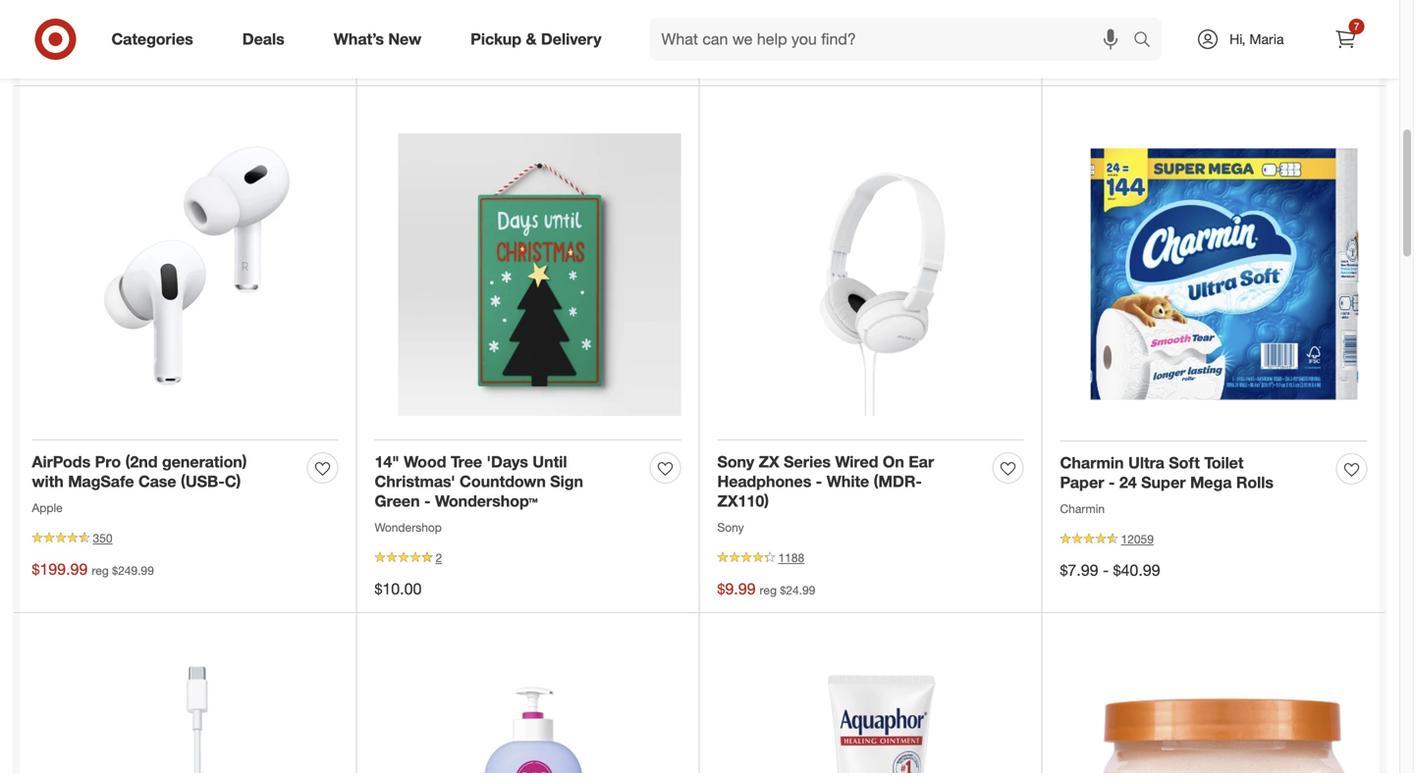Task type: vqa. For each thing, say whether or not it's contained in the screenshot.
Beanie's Only
no



Task type: describe. For each thing, give the bounding box(es) containing it.
with
[[32, 472, 64, 491]]

reg for $199.99
[[92, 564, 109, 578]]

tree
[[451, 453, 482, 472]]

rolls
[[1236, 473, 1274, 492]]

deals link
[[226, 18, 309, 61]]

deals
[[242, 30, 285, 49]]

$50.15
[[717, 12, 764, 32]]

on
[[883, 453, 904, 472]]

$229.99 reg $329.99
[[1060, 53, 1182, 72]]

2
[[436, 551, 442, 565]]

14"
[[375, 453, 399, 472]]

$329.99
[[1140, 56, 1182, 71]]

headphones
[[717, 472, 811, 491]]

aquaphor healing ointment skin protectant and moisturizer for dry and cracked skin unscented - 1.75oz image
[[741, 661, 1024, 774]]

what's new
[[334, 30, 421, 49]]

reg inside $50.15 - $58.65 reg $59.00 - $69.00
[[830, 16, 847, 31]]

wondershop link
[[375, 520, 442, 535]]

$17.99
[[437, 12, 484, 32]]

white
[[827, 472, 869, 491]]

$58.65
[[779, 12, 826, 32]]

wired
[[835, 453, 878, 472]]

airpods pro (2nd generation) with magsafe case (usb‑c) link
[[32, 453, 247, 491]]

airpods
[[32, 453, 91, 472]]

reg for $229.99
[[1120, 56, 1137, 71]]

'days
[[487, 453, 528, 472]]

soft
[[1169, 454, 1200, 473]]

12059 link
[[1060, 531, 1154, 548]]

$69.00
[[897, 16, 932, 31]]

tree hut shea sugar vanilla & jasmine body scrub - 18oz image
[[1084, 661, 1367, 774]]

delivery
[[541, 30, 602, 49]]

- inside "14" wood tree 'days until christmas' countdown sign green - wondershop™"
[[424, 492, 431, 511]]

generation)
[[162, 453, 247, 472]]

categories link
[[95, 18, 218, 61]]

- inside "sony zx series wired on ear headphones - white (mdr- zx110)"
[[816, 472, 822, 491]]

- inside $50.15 - $58.65 reg $59.00 - $69.00
[[889, 16, 894, 31]]

$40.99
[[1113, 561, 1160, 580]]

case
[[138, 472, 176, 491]]

7
[[1354, 20, 1359, 32]]

&
[[526, 30, 537, 49]]

eos shea better moisture body lotion - vanilla cashmere - 16 fl oz image
[[398, 661, 681, 774]]

sign
[[550, 472, 583, 491]]

magsafe
[[68, 472, 134, 491]]

$24.99
[[780, 583, 815, 598]]

What can we help you find? suggestions appear below search field
[[650, 18, 1138, 61]]

2551
[[1121, 24, 1147, 38]]

apple link
[[32, 501, 63, 515]]

maria
[[1249, 30, 1284, 48]]

reg for $9.99
[[760, 583, 777, 598]]

350
[[93, 531, 112, 546]]

$50.15 - $58.65 reg $59.00 - $69.00
[[717, 12, 932, 32]]

(mdr-
[[874, 472, 922, 491]]

pickup
[[471, 30, 521, 49]]

1188
[[778, 551, 804, 565]]

hi,
[[1230, 30, 1246, 48]]

$9.99
[[717, 580, 756, 599]]

sony zx series wired on ear headphones - white (mdr- zx110) link
[[717, 453, 934, 511]]

wondershop™
[[435, 492, 538, 511]]

$249.99
[[112, 564, 154, 578]]



Task type: locate. For each thing, give the bounding box(es) containing it.
charmin for charmin ultra soft toilet paper - 24 super mega rolls
[[1060, 454, 1124, 473]]

charmin ultra soft toilet paper image
[[1084, 133, 1367, 417]]

zx
[[759, 453, 779, 472]]

2 sony from the top
[[717, 520, 744, 535]]

$15.99 - $17.99
[[375, 12, 484, 32]]

countdown
[[460, 472, 546, 491]]

-
[[426, 12, 432, 32], [769, 12, 775, 32], [889, 16, 894, 31], [816, 472, 822, 491], [1109, 473, 1115, 492], [424, 492, 431, 511], [1103, 561, 1109, 580]]

charmin down paper
[[1060, 502, 1105, 516]]

$15.99
[[375, 12, 422, 32]]

reg inside the $9.99 reg $24.99
[[760, 583, 777, 598]]

$7.99 - $40.99
[[1060, 561, 1160, 580]]

$199.99
[[32, 560, 88, 579]]

sony inside "sony zx series wired on ear headphones - white (mdr- zx110)"
[[717, 453, 754, 472]]

charmin up paper
[[1060, 454, 1124, 473]]

sony down zx110)
[[717, 520, 744, 535]]

- right $7.99
[[1103, 561, 1109, 580]]

green
[[375, 492, 420, 511]]

charmin for charmin link
[[1060, 502, 1105, 516]]

pickup & delivery
[[471, 30, 602, 49]]

1188 link
[[717, 550, 804, 567]]

- down christmas'
[[424, 492, 431, 511]]

reg down search
[[1120, 56, 1137, 71]]

- inside charmin ultra soft toilet paper - 24 super mega rolls
[[1109, 473, 1115, 492]]

12059
[[1121, 532, 1154, 547]]

$39.99
[[32, 15, 79, 34]]

what's
[[334, 30, 384, 49]]

sony zx series wired on ear headphones - (mdr-zx110) image
[[741, 133, 1024, 416]]

0 vertical spatial sony
[[717, 453, 754, 472]]

$59.00
[[851, 16, 886, 31]]

7 link
[[1324, 18, 1367, 61]]

14" wood tree 'days until christmas' countdown sign green - wondershop™
[[375, 453, 583, 511]]

series
[[784, 453, 831, 472]]

charmin ultra soft toilet paper - 24 super mega rolls
[[1060, 454, 1274, 492]]

ear
[[909, 453, 934, 472]]

2551 link
[[1060, 23, 1147, 40]]

$7.99
[[1060, 561, 1098, 580]]

350 link
[[32, 530, 112, 547]]

charmin
[[1060, 454, 1124, 473], [1060, 502, 1105, 516]]

airpods pro (2nd generation) with magsafe case (usb‑c) image
[[55, 133, 338, 416]]

pickup & delivery link
[[454, 18, 626, 61]]

reg inside $229.99 reg $329.99
[[1120, 56, 1137, 71]]

- left 24
[[1109, 473, 1115, 492]]

wondershop
[[375, 520, 442, 535]]

charmin inside charmin ultra soft toilet paper - 24 super mega rolls
[[1060, 454, 1124, 473]]

sony left zx
[[717, 453, 754, 472]]

2 link
[[375, 550, 442, 567]]

(2nd
[[125, 453, 158, 472]]

14" wood tree 'days until christmas' countdown sign green - wondershop™ link
[[375, 453, 583, 511]]

reg
[[830, 16, 847, 31], [1120, 56, 1137, 71], [92, 564, 109, 578], [760, 583, 777, 598]]

- right $50.15
[[769, 12, 775, 32]]

zx110)
[[717, 492, 769, 511]]

charmin link
[[1060, 502, 1105, 516]]

- right $59.00
[[889, 16, 894, 31]]

$10.00
[[375, 580, 422, 599]]

mega
[[1190, 473, 1232, 492]]

ultra
[[1128, 454, 1164, 473]]

pro
[[95, 453, 121, 472]]

reg left the '$24.99'
[[760, 583, 777, 598]]

categories
[[111, 30, 193, 49]]

sony for sony zx series wired on ear headphones - white (mdr- zx110)
[[717, 453, 754, 472]]

sony zx series wired on ear headphones - white (mdr- zx110)
[[717, 453, 934, 511]]

sony link
[[717, 520, 744, 535]]

1 vertical spatial charmin
[[1060, 502, 1105, 516]]

sony for sony link at the right of the page
[[717, 520, 744, 535]]

$9.99 reg $24.99
[[717, 580, 815, 599]]

reg inside $199.99 reg $249.99
[[92, 564, 109, 578]]

sony
[[717, 453, 754, 472], [717, 520, 744, 535]]

- right new
[[426, 12, 432, 32]]

1 vertical spatial sony
[[717, 520, 744, 535]]

search
[[1125, 31, 1172, 51]]

0 vertical spatial charmin
[[1060, 454, 1124, 473]]

airpods pro (2nd generation) with magsafe case (usb‑c)
[[32, 453, 247, 491]]

new
[[388, 30, 421, 49]]

christmas'
[[375, 472, 455, 491]]

wood
[[404, 453, 446, 472]]

reg down 350
[[92, 564, 109, 578]]

until
[[533, 453, 567, 472]]

toilet
[[1204, 454, 1244, 473]]

charmin ultra soft toilet paper - 24 super mega rolls link
[[1060, 454, 1274, 492]]

- down series
[[816, 472, 822, 491]]

1 sony from the top
[[717, 453, 754, 472]]

apple usb-c to usb adapter - 6.1in image
[[55, 661, 338, 774]]

reg left $59.00
[[830, 16, 847, 31]]

$229.99
[[1060, 53, 1116, 72]]

14" wood tree 'days until christmas' countdown sign green - wondershop™ image
[[398, 133, 681, 416]]

$199.99 reg $249.99
[[32, 560, 154, 579]]

search button
[[1125, 18, 1172, 65]]

hi, maria
[[1230, 30, 1284, 48]]

apple
[[32, 501, 63, 515]]

24
[[1119, 473, 1137, 492]]

paper
[[1060, 473, 1104, 492]]

what's new link
[[317, 18, 446, 61]]

2 charmin from the top
[[1060, 502, 1105, 516]]

super
[[1141, 473, 1186, 492]]

(usb‑c)
[[181, 472, 241, 491]]

1 charmin from the top
[[1060, 454, 1124, 473]]



